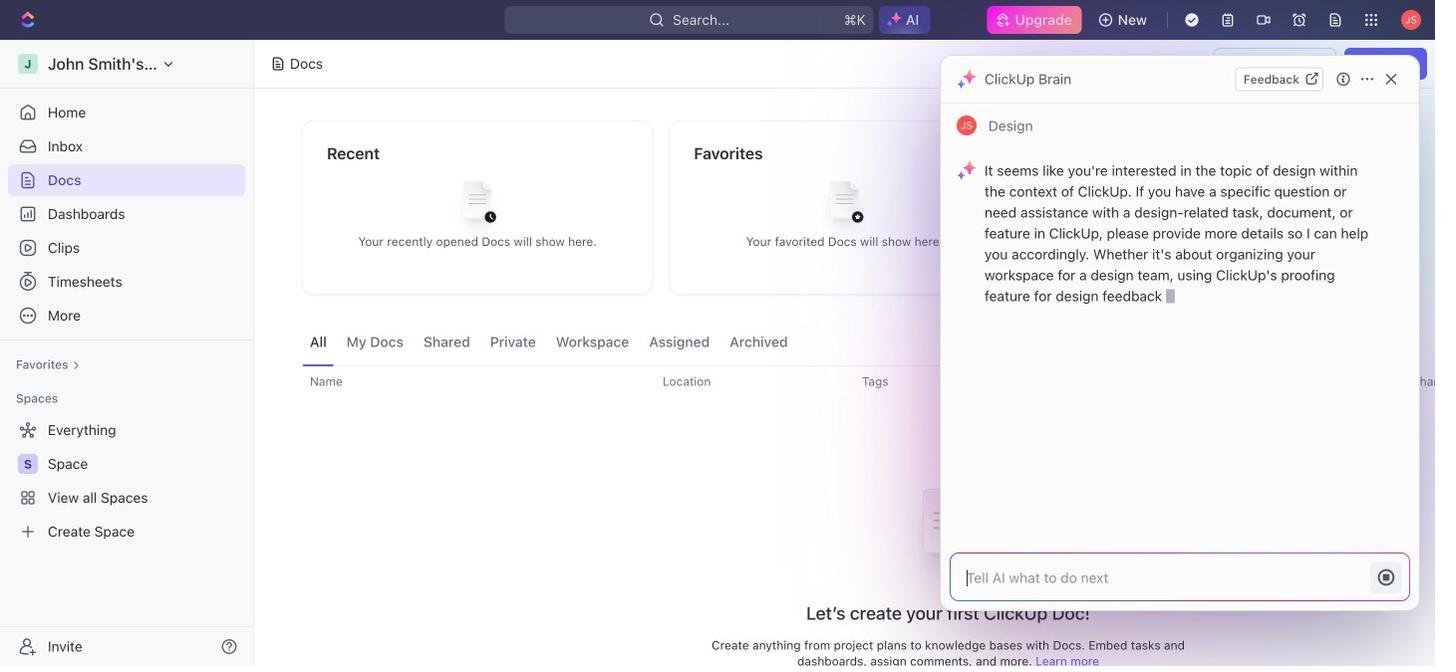 Task type: vqa. For each thing, say whether or not it's contained in the screenshot.
rightmost column header
yes



Task type: locate. For each thing, give the bounding box(es) containing it.
table
[[284, 366, 1435, 667]]

tab list
[[302, 319, 796, 366]]

tree
[[8, 415, 245, 548]]

no data image
[[889, 462, 1008, 602]]

no favorited docs image
[[805, 166, 885, 246]]

space, , element
[[18, 454, 38, 474]]

row
[[284, 366, 1435, 398], [302, 462, 1435, 667]]

john smith's workspace, , element
[[18, 54, 38, 74]]

column header
[[1330, 372, 1350, 392], [284, 375, 298, 389]]



Task type: describe. For each thing, give the bounding box(es) containing it.
no recent docs image
[[438, 166, 517, 246]]

sidebar navigation
[[0, 40, 258, 667]]

0 vertical spatial row
[[284, 366, 1435, 398]]

1 vertical spatial row
[[302, 462, 1435, 667]]

1 horizontal spatial column header
[[1330, 372, 1350, 392]]

no created by me docs image
[[1172, 166, 1252, 246]]

Tell AI what to do next text field
[[967, 568, 1346, 589]]

0 horizontal spatial column header
[[284, 375, 298, 389]]

tree inside "sidebar" navigation
[[8, 415, 245, 548]]



